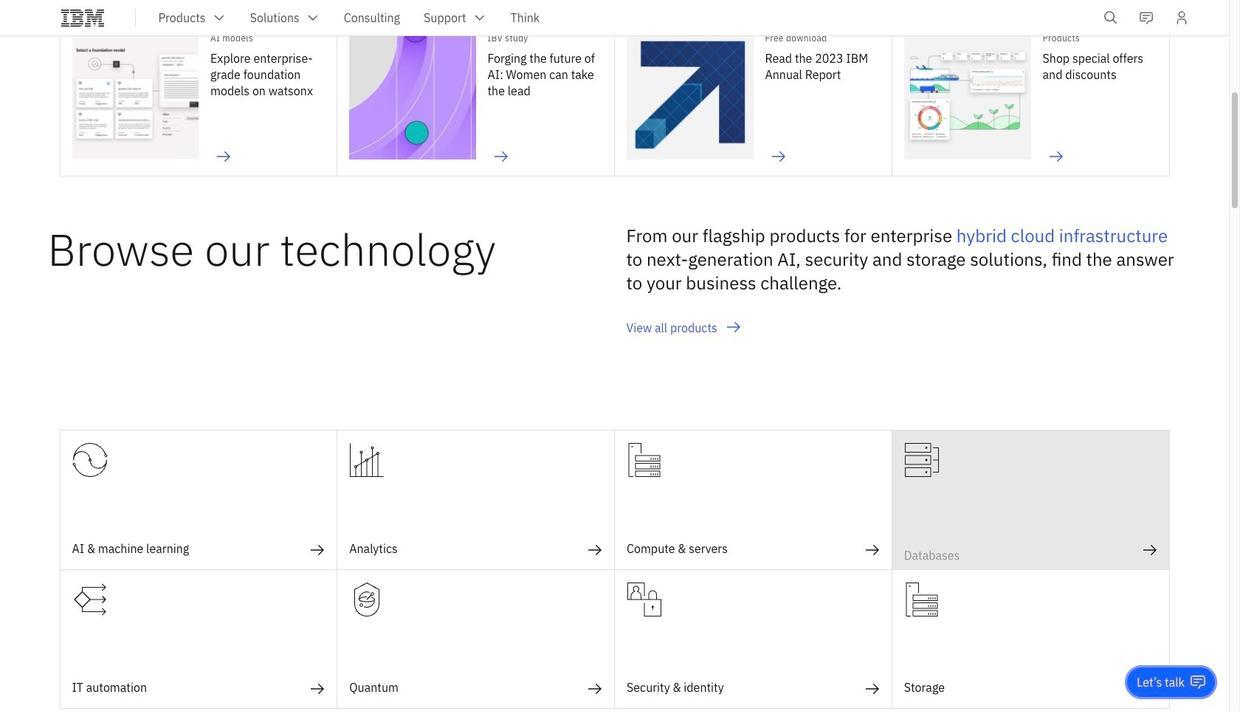 Task type: locate. For each thing, give the bounding box(es) containing it.
let's talk element
[[1137, 674, 1185, 690]]



